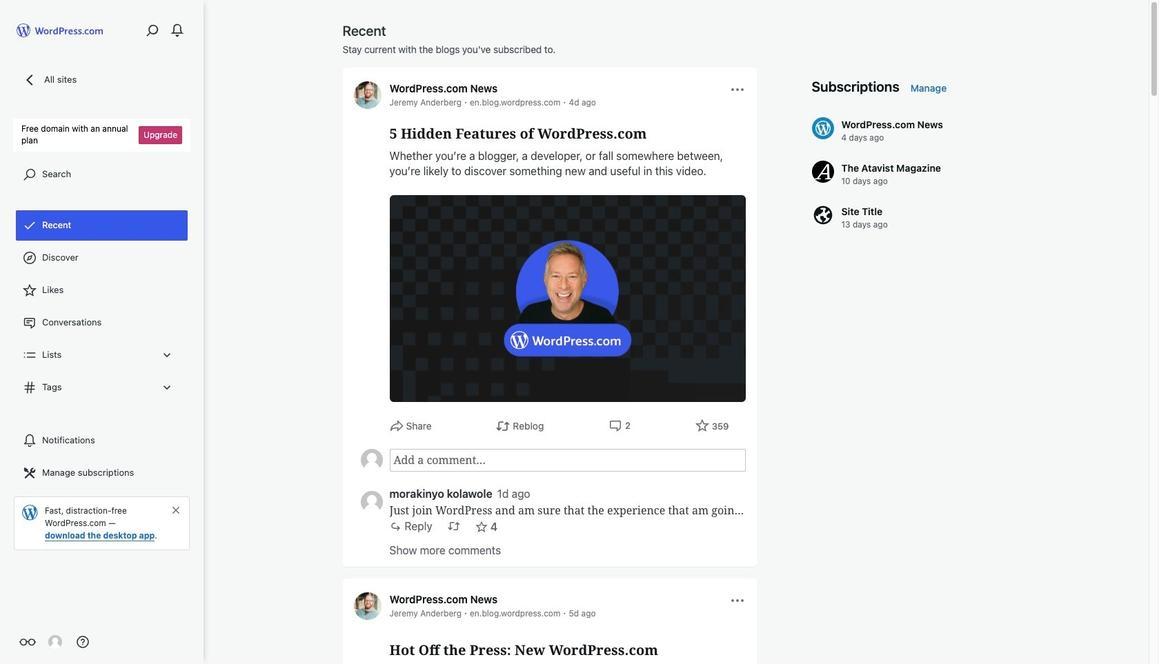 Task type: vqa. For each thing, say whether or not it's contained in the screenshot.
'Reblog' image
yes



Task type: describe. For each thing, give the bounding box(es) containing it.
2 keyboard_arrow_down image from the top
[[160, 381, 174, 394]]

Add a comment… text field
[[389, 449, 745, 472]]

0 horizontal spatial ruby anderson image
[[48, 635, 62, 649]]

jeremy anderberg image for toggle menu icon
[[354, 593, 381, 620]]

reader image
[[19, 634, 36, 651]]



Task type: locate. For each thing, give the bounding box(es) containing it.
1 vertical spatial ruby anderson image
[[48, 635, 62, 649]]

jeremy anderberg image
[[354, 81, 381, 109], [354, 593, 381, 620]]

reblog image
[[448, 520, 460, 533]]

ruby anderson image up morakinyo kolawole icon
[[360, 449, 383, 471]]

1 horizontal spatial ruby anderson image
[[360, 449, 383, 471]]

jeremy anderberg image for toggle menu image on the right
[[354, 81, 381, 109]]

1 vertical spatial jeremy anderberg image
[[354, 593, 381, 620]]

toggle menu image
[[729, 81, 745, 98]]

0 vertical spatial ruby anderson image
[[360, 449, 383, 471]]

0 vertical spatial jeremy anderberg image
[[354, 81, 381, 109]]

group
[[360, 449, 745, 472]]

1 jeremy anderberg image from the top
[[354, 81, 381, 109]]

2 jeremy anderberg image from the top
[[354, 593, 381, 620]]

1 keyboard_arrow_down image from the top
[[160, 348, 174, 362]]

ruby anderson image
[[360, 449, 383, 471], [48, 635, 62, 649]]

keyboard_arrow_down image
[[160, 348, 174, 362], [160, 381, 174, 394]]

1 vertical spatial keyboard_arrow_down image
[[160, 381, 174, 394]]

dismiss image
[[170, 505, 181, 516]]

toggle menu image
[[729, 593, 745, 609]]

0 vertical spatial keyboard_arrow_down image
[[160, 348, 174, 362]]

morakinyo kolawole image
[[360, 491, 383, 513]]

main content
[[343, 22, 1010, 664]]

ruby anderson image right reader icon
[[48, 635, 62, 649]]



